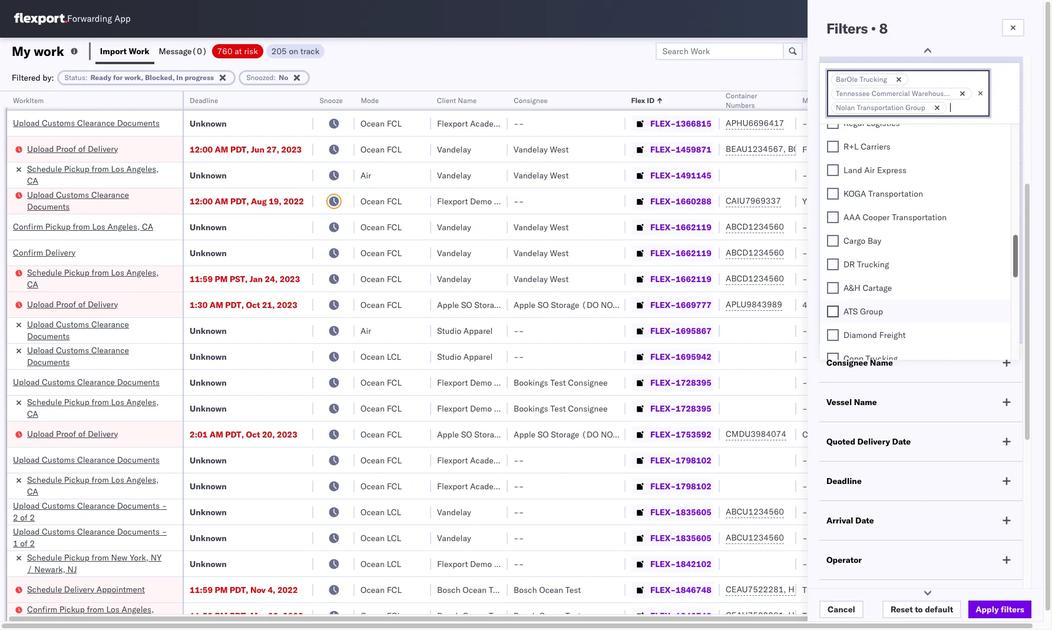 Task type: describe. For each thing, give the bounding box(es) containing it.
angeles, for schedule pickup from los angeles, ca link related to flexport demo consignee
[[126, 397, 159, 408]]

11:59 for 11:59 pm pdt, nov 4, 2022
[[190, 585, 213, 596]]

consignee inside button
[[514, 96, 548, 105]]

import
[[100, 46, 127, 56]]

work
[[34, 43, 64, 59]]

13 unknown from the top
[[190, 559, 227, 570]]

file exception
[[851, 46, 906, 56]]

1 1728395 from the top
[[676, 378, 712, 388]]

los for schedule pickup from los angeles, ca link related to flexport demo consignee
[[111, 397, 124, 408]]

1842102
[[676, 559, 712, 570]]

4 demo from the top
[[470, 559, 492, 570]]

12:00 am pdt, jun 27, 2023
[[190, 144, 302, 155]]

logistics
[[867, 118, 901, 129]]

ca for schedule pickup from los angeles, ca link associated with flexport academy
[[27, 487, 38, 497]]

schedule pickup from los angeles, ca button
[[27, 267, 167, 292]]

3 flex- from the top
[[651, 170, 676, 181]]

hlxu6269489, for 2022
[[789, 585, 849, 595]]

dr trucking
[[844, 259, 890, 270]]

schedule pickup from los angeles, ca link for flexport academy
[[27, 474, 167, 498]]

by:
[[43, 72, 54, 83]]

resize handle column header for workitem
[[169, 91, 183, 631]]

a&h
[[844, 283, 861, 294]]

deadline button
[[184, 94, 302, 106]]

customs inside upload customs clearance documents - 2 of 2
[[42, 501, 75, 511]]

2 flexport demo consignee from the top
[[437, 378, 534, 388]]

oct for 20,
[[246, 429, 260, 440]]

port for arrival port
[[856, 121, 873, 131]]

angeles, for 2nd schedule pickup from los angeles, ca link from the top
[[126, 267, 159, 278]]

terminal
[[827, 235, 862, 246]]

10 ocean fcl from the top
[[361, 429, 402, 440]]

14 ocean fcl from the top
[[361, 611, 402, 622]]

batch action
[[986, 46, 1038, 56]]

express
[[878, 165, 907, 176]]

6 flex- from the top
[[651, 248, 676, 259]]

numbers for container numbers
[[726, 101, 755, 110]]

8 ocean fcl from the top
[[361, 378, 402, 388]]

2 west from the top
[[550, 170, 569, 181]]

1 flexport academy from the top
[[437, 118, 505, 129]]

2 vertical spatial confirm
[[27, 605, 57, 615]]

2 lcl from the top
[[387, 507, 402, 518]]

1491145
[[676, 170, 712, 181]]

upload customs clearance documents - 1 of 2 button
[[13, 526, 170, 551]]

2 ocean fcl from the top
[[361, 144, 402, 155]]

appointment
[[97, 585, 145, 595]]

3 1662119 from the top
[[676, 274, 712, 284]]

flex-1660288
[[651, 196, 712, 207]]

aaa
[[844, 212, 861, 223]]

progress
[[185, 73, 214, 82]]

8 flex- from the top
[[651, 300, 676, 310]]

trucking for dr trucking
[[858, 259, 890, 270]]

9 fcl from the top
[[387, 404, 402, 414]]

7 flex- from the top
[[651, 274, 676, 284]]

3 ocean lcl from the top
[[361, 533, 402, 544]]

cmdu39849018
[[803, 429, 869, 440]]

2 1728395 from the top
[[676, 404, 712, 414]]

2 vertical spatial transportation
[[893, 212, 947, 223]]

angeles, for confirm pickup from los angeles, ca link associated with bottom confirm pickup from los angeles, ca button
[[122, 605, 154, 615]]

11 flex- from the top
[[651, 378, 676, 388]]

my
[[12, 43, 31, 59]]

trucking for barole trucking
[[860, 75, 888, 84]]

land
[[844, 165, 863, 176]]

1753592
[[676, 429, 712, 440]]

los for schedule pickup from los angeles, ca link associated with vandelay
[[111, 164, 124, 174]]

3 proof from the top
[[56, 429, 76, 440]]

4 button
[[827, 139, 1016, 156]]

gaurav for test123456
[[950, 585, 977, 596]]

2 up the /
[[30, 513, 35, 523]]

2 3 from the top
[[840, 265, 845, 275]]

4 lcl from the top
[[387, 559, 402, 570]]

3 fcl from the top
[[387, 196, 402, 207]]

1 fcl from the top
[[387, 118, 402, 129]]

batch
[[986, 46, 1010, 56]]

8 fcl from the top
[[387, 378, 402, 388]]

abcd1234560 for confirm pickup from los angeles, ca
[[726, 222, 785, 232]]

shipper
[[494, 559, 523, 570]]

pdt, for 4,
[[230, 585, 249, 596]]

angeles, for schedule pickup from los angeles, ca link associated with flexport academy
[[126, 475, 159, 485]]

1 flex-1728395 from the top
[[651, 378, 712, 388]]

cancel
[[828, 605, 856, 615]]

19,
[[269, 196, 282, 207]]

name for consignee name
[[871, 358, 894, 368]]

on
[[289, 46, 299, 56]]

3 flex-1662119 from the top
[[651, 274, 712, 284]]

6 fcl from the top
[[387, 274, 402, 284]]

flex-1366815
[[651, 118, 712, 129]]

pm for jan
[[215, 274, 228, 284]]

app
[[114, 13, 131, 24]]

schedule pickup from los angeles, ca link for flexport demo consignee
[[27, 396, 167, 420]]

1 bookings test consignee from the top
[[514, 378, 608, 388]]

name for client name
[[458, 96, 477, 105]]

upload customs clearance documents - 2 of 2 button
[[13, 500, 170, 525]]

studio apparel for air
[[437, 326, 493, 336]]

3 flexport demo consignee from the top
[[437, 404, 534, 414]]

1 bookings from the top
[[514, 378, 549, 388]]

flex-1846748 for 2023
[[651, 611, 712, 622]]

for
[[113, 73, 123, 82]]

arrival for arrival port
[[827, 121, 854, 131]]

3 flexport academy from the top
[[437, 481, 505, 492]]

quoted delivery date
[[827, 437, 912, 447]]

blocked,
[[145, 73, 175, 82]]

to
[[916, 605, 924, 615]]

2 flex-1798102 from the top
[[651, 481, 712, 492]]

1 west from the top
[[550, 144, 569, 155]]

1 vertical spatial confirm pickup from los angeles, ca button
[[27, 604, 167, 629]]

flex-1459871
[[651, 144, 712, 155]]

10 fcl from the top
[[387, 429, 402, 440]]

flex-1835605 for upload customs clearance documents - 1 of 2
[[651, 533, 712, 544]]

confirm delivery button
[[13, 247, 76, 260]]

snoozed
[[247, 73, 274, 82]]

2:01
[[190, 429, 208, 440]]

upload customs clearance documents - 1 of 2
[[13, 527, 167, 549]]

flex-1695867
[[651, 326, 712, 336]]

19 flex- from the top
[[651, 585, 676, 596]]

2 bookings test consignee from the top
[[514, 404, 608, 414]]

3 flexport from the top
[[437, 378, 468, 388]]

1 1798102 from the top
[[676, 455, 712, 466]]

1846748 for 2023
[[676, 611, 712, 622]]

flex
[[632, 96, 646, 105]]

schedule for vandelay
[[27, 164, 62, 174]]

confirm pickup from los angeles, ca link for bottom confirm pickup from los angeles, ca button
[[27, 604, 167, 628]]

0 vertical spatial confirm pickup from los angeles, ca button
[[13, 221, 153, 234]]

6 ocean fcl from the top
[[361, 274, 402, 284]]

cmdu3984074
[[726, 429, 787, 440]]

apply filters button
[[969, 601, 1032, 619]]

client
[[437, 96, 457, 105]]

abcu1234560 for upload customs clearance documents - 1 of 2
[[726, 533, 785, 544]]

3 unknown from the top
[[190, 222, 227, 233]]

9 ocean fcl from the top
[[361, 404, 402, 414]]

nolan
[[837, 103, 856, 112]]

12:00 for 12:00 am pdt, jun 27, 2023
[[190, 144, 213, 155]]

11:59 pm pst, jan 24, 2023
[[190, 274, 300, 284]]

abcd1234560 for confirm delivery
[[726, 248, 785, 258]]

1 vertical spatial work
[[827, 595, 848, 605]]

workitem
[[13, 96, 44, 105]]

upload proof of delivery for 12:00
[[27, 144, 118, 154]]

filters • 8
[[827, 19, 888, 37]]

ceau7522281, for 11:59 pm pdt, nov 4, 2022
[[726, 585, 787, 595]]

4 fcl from the top
[[387, 222, 402, 233]]

schedule pickup from los angeles, ca for flexport academy
[[27, 475, 159, 497]]

cooper
[[863, 212, 891, 223]]

3 ocean fcl from the top
[[361, 196, 402, 207]]

1 demo from the top
[[470, 196, 492, 207]]

resize handle column header for consignee
[[612, 91, 626, 631]]

7 unknown from the top
[[190, 378, 227, 388]]

2 fcl from the top
[[387, 144, 402, 155]]

3 resize handle column header from the left
[[341, 91, 355, 631]]

4 flexport from the top
[[437, 404, 468, 414]]

flex-1835605 for upload customs clearance documents - 2 of 2
[[651, 507, 712, 518]]

1 lcl from the top
[[387, 352, 402, 362]]

status
[[65, 73, 85, 82]]

3 lcl from the top
[[387, 533, 402, 544]]

18 flex- from the top
[[651, 559, 676, 570]]

code)
[[827, 243, 856, 254]]

schedule pickup from los angeles, ca for vandelay
[[27, 164, 159, 186]]

client name button
[[432, 94, 496, 106]]

- inside upload customs clearance documents - 1 of 2
[[162, 527, 167, 537]]

14 fcl from the top
[[387, 611, 402, 622]]

4 ocean lcl from the top
[[361, 559, 402, 570]]

track
[[301, 46, 320, 56]]

2 schedule pickup from los angeles, ca link from the top
[[27, 267, 167, 290]]

batch action button
[[968, 42, 1045, 60]]

12:00 for 12:00 am pdt, aug 19, 2022
[[190, 196, 213, 207]]

ceau7522281, hlxu6269489, hlxu8034992 for 11:59 pm pdt, mar 23, 2023
[[726, 611, 909, 621]]

flex1459871
[[803, 144, 858, 155]]

flex-1669777
[[651, 300, 712, 310]]

jawla for ceau7522281, hlxu6269489, hlxu8034992
[[979, 585, 999, 596]]

pdt, for 23,
[[230, 611, 249, 622]]

action
[[1012, 46, 1038, 56]]

resize handle column header for mode
[[417, 91, 432, 631]]

upload customs clearance documents - 1 of 2 link
[[13, 526, 170, 550]]

2023 for 1:30 am pdt, oct 21, 2023
[[277, 300, 298, 310]]

pickup for 2nd schedule pickup from los angeles, ca link from the top
[[64, 267, 90, 278]]

4 unknown from the top
[[190, 248, 227, 259]]

new
[[111, 553, 128, 563]]

3 west from the top
[[550, 222, 569, 233]]

1846748 for 2022
[[676, 585, 712, 596]]

16 flex- from the top
[[651, 507, 676, 518]]

11:59 pm pdt, nov 4, 2022
[[190, 585, 298, 596]]

13 ocean fcl from the top
[[361, 585, 402, 596]]

1:30
[[190, 300, 208, 310]]

0 vertical spatial confirm
[[13, 221, 43, 232]]

snoozed : no
[[247, 73, 289, 82]]

479017491
[[803, 300, 849, 310]]

24,
[[265, 274, 278, 284]]

pdt, for 21,
[[225, 300, 244, 310]]

vessel
[[827, 397, 853, 408]]

hlxu8034992 for 2022
[[851, 585, 909, 595]]

flexport demo shipper
[[437, 559, 523, 570]]

filtered
[[12, 72, 40, 83]]

11 ocean fcl from the top
[[361, 455, 402, 466]]

2 ocean lcl from the top
[[361, 507, 402, 518]]

jan
[[250, 274, 263, 284]]

4,
[[268, 585, 276, 596]]

from for schedule pickup from los angeles, ca link related to flexport demo consignee
[[92, 397, 109, 408]]

los for 2nd schedule pickup from los angeles, ca link from the top
[[111, 267, 124, 278]]

1 horizontal spatial deadline
[[827, 476, 862, 487]]

am for 1:30 am pdt, oct 21, 2023
[[210, 300, 223, 310]]

0 vertical spatial group
[[906, 103, 926, 112]]

5 ocean fcl from the top
[[361, 248, 402, 259]]

1 academy from the top
[[470, 118, 505, 129]]

•
[[872, 19, 877, 37]]

final port
[[827, 178, 866, 189]]

schedule pickup from los angeles, ca for flexport demo consignee
[[27, 397, 159, 419]]

barole
[[837, 75, 858, 84]]

1 vertical spatial date
[[856, 516, 875, 526]]

flex id button
[[626, 94, 709, 106]]

flex-1842102
[[651, 559, 712, 570]]

in
[[176, 73, 183, 82]]

filters
[[827, 19, 868, 37]]

9 flex- from the top
[[651, 326, 676, 336]]

aplu9843989
[[726, 299, 783, 310]]

pdt, for 19,
[[231, 196, 249, 207]]

gaurav jawla for abcu1234560
[[950, 533, 999, 544]]

1 vertical spatial confirm pickup from los angeles, ca
[[27, 605, 154, 627]]

newark,
[[34, 564, 65, 575]]

5 vandelay west from the top
[[514, 274, 569, 284]]

schedule inside schedule pickup from los angeles, ca button
[[27, 267, 62, 278]]

type
[[870, 595, 888, 605]]

11 unknown from the top
[[190, 507, 227, 518]]

am for 12:00 am pdt, jun 27, 2023
[[215, 144, 228, 155]]

21,
[[262, 300, 275, 310]]

transportation for koga
[[869, 189, 924, 199]]

documents inside upload customs clearance documents - 2 of 2
[[117, 501, 160, 511]]

1662119 for confirm pickup from los angeles, ca
[[676, 222, 712, 233]]

deadline inside button
[[190, 96, 218, 105]]

ca for schedule pickup from los angeles, ca link associated with vandelay
[[27, 175, 38, 186]]

7 flexport from the top
[[437, 559, 468, 570]]

2023 for 12:00 am pdt, jun 27, 2023
[[282, 144, 302, 155]]

3 button for departure port
[[827, 81, 1016, 99]]

air for flex-1695867
[[361, 326, 372, 336]]

2023 for 2:01 am pdt, oct 20, 2023
[[277, 429, 298, 440]]

reset to default button
[[883, 601, 962, 619]]

customs inside upload customs clearance documents - 1 of 2
[[42, 527, 75, 537]]

dr
[[844, 259, 856, 270]]

13 fcl from the top
[[387, 585, 402, 596]]

r+l
[[844, 141, 859, 152]]

savant
[[977, 118, 1003, 129]]

studio apparel for ocean lcl
[[437, 352, 493, 362]]



Task type: vqa. For each thing, say whether or not it's contained in the screenshot.
11:59 for 11:59 PM PDT, Nov 4, 2022
yes



Task type: locate. For each thing, give the bounding box(es) containing it.
1 vertical spatial group
[[861, 307, 884, 317]]

1 11:59 from the top
[[190, 274, 213, 284]]

1 vertical spatial 3
[[840, 265, 845, 275]]

vessel name
[[827, 397, 878, 408]]

0 horizontal spatial work
[[129, 46, 149, 56]]

1 horizontal spatial numbers
[[846, 96, 875, 105]]

0 vertical spatial 11:59
[[190, 274, 213, 284]]

11:59
[[190, 274, 213, 284], [190, 585, 213, 596], [190, 611, 213, 622]]

hlxu8034992 up reset
[[851, 585, 909, 595]]

ceau7522281, for 11:59 pm pdt, mar 23, 2023
[[726, 611, 787, 621]]

2023 right the 20,
[[277, 429, 298, 440]]

from inside confirm pickup from los angeles, ca
[[87, 605, 104, 615]]

0 vertical spatial trucking
[[860, 75, 888, 84]]

5 resize handle column header from the left
[[494, 91, 508, 631]]

1 vertical spatial gaurav jawla
[[950, 585, 999, 596]]

0 vertical spatial 1798102
[[676, 455, 712, 466]]

abcu1234560
[[726, 507, 785, 518], [726, 533, 785, 544]]

schedule inside schedule pickup from new york, ny / newark, nj
[[27, 553, 62, 563]]

None checkbox
[[828, 117, 840, 129], [828, 141, 840, 153], [828, 188, 840, 200], [828, 235, 840, 247], [828, 282, 840, 294], [828, 306, 840, 318], [828, 330, 840, 341], [828, 117, 840, 129], [828, 141, 840, 153], [828, 188, 840, 200], [828, 235, 840, 247], [828, 282, 840, 294], [828, 306, 840, 318], [828, 330, 840, 341]]

27,
[[267, 144, 280, 155]]

2 flex-1835605 from the top
[[651, 533, 712, 544]]

1 vertical spatial bookings test consignee
[[514, 404, 608, 414]]

ca for 2nd schedule pickup from los angeles, ca link from the top
[[27, 279, 38, 290]]

confirm pickup from los angeles, ca button
[[13, 221, 153, 234], [27, 604, 167, 629]]

1 vertical spatial upload proof of delivery link
[[27, 299, 118, 310]]

hlxu8034992 for 2023
[[851, 611, 909, 621]]

20 flex- from the top
[[651, 611, 676, 622]]

12 unknown from the top
[[190, 533, 227, 544]]

3 for departure
[[840, 85, 845, 96]]

upload customs clearance documents - 2 of 2
[[13, 501, 167, 523]]

0 vertical spatial apparel
[[464, 326, 493, 336]]

1 flex-1835605 from the top
[[651, 507, 712, 518]]

pm for mar
[[215, 611, 228, 622]]

carriers
[[861, 141, 891, 152]]

None text field
[[950, 103, 961, 113]]

3 up the a&h
[[840, 265, 845, 275]]

0 horizontal spatial operator
[[827, 555, 863, 566]]

ymluw236679313
[[803, 196, 879, 207]]

proof for 1:30 am pdt, oct 21, 2023
[[56, 299, 76, 310]]

name down a&h cartage
[[857, 301, 880, 311]]

schedule pickup from new york, ny / newark, nj link
[[27, 552, 167, 576]]

ceau7522281, hlxu6269489, hlxu8034992 up cancel
[[726, 585, 909, 595]]

: left no
[[274, 73, 276, 82]]

am left jun
[[215, 144, 228, 155]]

name right client
[[458, 96, 477, 105]]

0 vertical spatial gaurav jawla
[[950, 533, 999, 544]]

12 fcl from the top
[[387, 481, 402, 492]]

item
[[850, 595, 868, 605]]

2 vertical spatial 3 button
[[827, 318, 1016, 336]]

of inside upload customs clearance documents - 1 of 2
[[20, 539, 28, 549]]

of inside upload customs clearance documents - 2 of 2
[[20, 513, 28, 523]]

1 unknown from the top
[[190, 118, 227, 129]]

0 vertical spatial operator
[[950, 96, 979, 105]]

1 ocean lcl from the top
[[361, 352, 402, 362]]

studio for ocean lcl
[[437, 352, 462, 362]]

resize handle column header for mbl/mawb numbers
[[930, 91, 944, 631]]

use)
[[543, 300, 564, 310], [620, 300, 641, 310], [543, 429, 564, 440], [620, 429, 641, 440]]

3 upload proof of delivery link from the top
[[27, 428, 118, 440]]

numbers inside "container numbers"
[[726, 101, 755, 110]]

1 flex- from the top
[[651, 118, 676, 129]]

1 proof from the top
[[56, 144, 76, 154]]

upload inside upload customs clearance documents - 1 of 2
[[13, 527, 40, 537]]

2 flexport academy from the top
[[437, 455, 505, 466]]

0 vertical spatial flexport demo consignee
[[437, 196, 534, 207]]

0 vertical spatial flex-1835605
[[651, 507, 712, 518]]

confirm pickup from los angeles, ca button up 'confirm delivery' link
[[13, 221, 153, 234]]

ceau7522281, hlxu6269489, hlxu8034992
[[726, 585, 909, 595], [726, 611, 909, 621]]

12:00
[[190, 144, 213, 155], [190, 196, 213, 207]]

ca for schedule pickup from los angeles, ca link related to flexport demo consignee
[[27, 409, 38, 419]]

2 studio apparel from the top
[[437, 352, 493, 362]]

11 resize handle column header from the left
[[1023, 91, 1037, 631]]

1 horizontal spatial group
[[906, 103, 926, 112]]

am right 2:01
[[210, 429, 223, 440]]

confirm inside button
[[13, 247, 43, 258]]

pdt, left the 20,
[[225, 429, 244, 440]]

2 vertical spatial proof
[[56, 429, 76, 440]]

consignee button
[[508, 94, 614, 106]]

deadline down progress
[[190, 96, 218, 105]]

port for final port
[[849, 178, 866, 189]]

6 flexport from the top
[[437, 481, 468, 492]]

workitem button
[[7, 94, 171, 106]]

import work
[[100, 46, 149, 56]]

upload customs clearance documents link
[[13, 117, 160, 129], [27, 189, 167, 213], [27, 319, 167, 342], [27, 345, 167, 368], [13, 376, 160, 388], [13, 454, 160, 466]]

name for carrier name
[[857, 301, 880, 311]]

3 upload proof of delivery from the top
[[27, 429, 118, 440]]

aaa cooper transportation
[[844, 212, 947, 223]]

client name
[[437, 96, 477, 105]]

0 vertical spatial bookings
[[514, 378, 549, 388]]

pdt, left nov
[[230, 585, 249, 596]]

2 1798102 from the top
[[676, 481, 712, 492]]

2 3 button from the top
[[827, 261, 1016, 279]]

pickup for schedule pickup from los angeles, ca link associated with flexport academy
[[64, 475, 90, 485]]

1 vertical spatial 1728395
[[676, 404, 712, 414]]

gaurav for --
[[950, 533, 977, 544]]

13 flex- from the top
[[651, 429, 676, 440]]

customs
[[42, 118, 75, 128], [56, 190, 89, 200], [56, 319, 89, 330], [56, 345, 89, 356], [42, 377, 75, 388], [42, 455, 75, 465], [42, 501, 75, 511], [42, 527, 75, 537]]

: for snoozed
[[274, 73, 276, 82]]

schedule pickup from los angeles, ca link
[[27, 163, 167, 187], [27, 267, 167, 290], [27, 396, 167, 420], [27, 474, 167, 498]]

2 vertical spatial abcd1234560
[[726, 274, 785, 284]]

1 vertical spatial oct
[[246, 429, 260, 440]]

1 vertical spatial gaurav
[[950, 585, 977, 596]]

1 vertical spatial studio apparel
[[437, 352, 493, 362]]

2023 right 23,
[[283, 611, 304, 622]]

test123456 down work item type
[[803, 611, 853, 622]]

3 up 'mbl/mawb numbers'
[[840, 85, 845, 96]]

port for departure port
[[870, 64, 887, 74]]

7 fcl from the top
[[387, 300, 402, 310]]

confirm pickup from los angeles, ca up 'confirm delivery' link
[[13, 221, 153, 232]]

0 vertical spatial 12:00
[[190, 144, 213, 155]]

0 vertical spatial 3
[[840, 85, 845, 96]]

pdt, left "mar" at the bottom left of the page
[[230, 611, 249, 622]]

(0)
[[192, 46, 207, 56]]

2 vertical spatial trucking
[[866, 354, 898, 364]]

air for flex-1491145
[[361, 170, 372, 181]]

1 vertical spatial operator
[[827, 555, 863, 566]]

upload proof of delivery link for 1:30 am pdt, oct 21, 2023
[[27, 299, 118, 310]]

2 12:00 from the top
[[190, 196, 213, 207]]

proof for 12:00 am pdt, jun 27, 2023
[[56, 144, 76, 154]]

am
[[215, 144, 228, 155], [215, 196, 228, 207], [210, 300, 223, 310], [210, 429, 223, 440]]

0 vertical spatial upload proof of delivery link
[[27, 143, 118, 155]]

0 vertical spatial 3 button
[[827, 81, 1016, 99]]

cartage
[[863, 283, 893, 294]]

reset to default
[[891, 605, 954, 615]]

port down land
[[849, 178, 866, 189]]

4 west from the top
[[550, 248, 569, 259]]

3 button up cartage
[[827, 261, 1016, 279]]

work,
[[125, 73, 143, 82]]

2 gaurav jawla from the top
[[950, 585, 999, 596]]

1459871
[[676, 144, 712, 155]]

ny
[[151, 553, 162, 563]]

ca inside schedule pickup from los angeles, ca button
[[27, 279, 38, 290]]

pickup for schedule pickup from los angeles, ca link related to flexport demo consignee
[[64, 397, 90, 408]]

1 : from the left
[[85, 73, 88, 82]]

2 inside upload customs clearance documents - 1 of 2
[[30, 539, 35, 549]]

2 flex- from the top
[[651, 144, 676, 155]]

3 demo from the top
[[470, 404, 492, 414]]

from inside schedule pickup from new york, ny / newark, nj
[[92, 553, 109, 563]]

1 vertical spatial flex-1662119
[[651, 248, 712, 259]]

ca inside confirm pickup from los angeles, ca
[[27, 616, 38, 627]]

12:00 left jun
[[190, 144, 213, 155]]

1 vertical spatial proof
[[56, 299, 76, 310]]

bosch ocean test
[[437, 585, 505, 596], [514, 585, 581, 596], [437, 611, 505, 622], [514, 611, 581, 622]]

oct left the 20,
[[246, 429, 260, 440]]

1 upload proof of delivery link from the top
[[27, 143, 118, 155]]

2 flex-1728395 from the top
[[651, 404, 712, 414]]

name right vessel
[[855, 397, 878, 408]]

1 vertical spatial flexport demo consignee
[[437, 378, 534, 388]]

2 up 1
[[13, 513, 18, 523]]

0 horizontal spatial numbers
[[726, 101, 755, 110]]

trucking down departure port
[[860, 75, 888, 84]]

1 vertical spatial hlxu6269489,
[[789, 611, 849, 621]]

1 arrival from the top
[[827, 121, 854, 131]]

confirm pickup from los angeles, ca down schedule delivery appointment button
[[27, 605, 154, 627]]

: for status
[[85, 73, 88, 82]]

clearance inside upload customs clearance documents - 2 of 2
[[77, 501, 115, 511]]

0 vertical spatial hlxu8034992
[[851, 585, 909, 595]]

2 schedule pickup from los angeles, ca from the top
[[27, 267, 159, 290]]

2023 right 24,
[[280, 274, 300, 284]]

numbers down container
[[726, 101, 755, 110]]

numbers down barole trucking
[[846, 96, 875, 105]]

1835605 for upload customs clearance documents - 2 of 2
[[676, 507, 712, 518]]

operator down arrival date
[[827, 555, 863, 566]]

am for 2:01 am pdt, oct 20, 2023
[[210, 429, 223, 440]]

3 down ats
[[840, 322, 845, 333]]

10 flex- from the top
[[651, 352, 676, 362]]

abcu1234560 for upload customs clearance documents - 2 of 2
[[726, 507, 785, 518]]

los inside button
[[111, 267, 124, 278]]

confirm pickup from los angeles, ca button down schedule delivery appointment button
[[27, 604, 167, 629]]

upload proof of delivery button for 12:00 am pdt, jun 27, 2023
[[27, 143, 118, 156]]

2022 right 19,
[[284, 196, 304, 207]]

trucking for copp trucking
[[866, 354, 898, 364]]

0 vertical spatial gaurav
[[950, 533, 977, 544]]

from for 2nd schedule pickup from los angeles, ca link from the top
[[92, 267, 109, 278]]

2 vandelay west from the top
[[514, 170, 569, 181]]

0 vertical spatial abcd1234560
[[726, 222, 785, 232]]

oct for 21,
[[246, 300, 260, 310]]

1 vertical spatial port
[[856, 121, 873, 131]]

2 right 1
[[30, 539, 35, 549]]

departure port
[[827, 64, 887, 74]]

0 vertical spatial 1846748
[[676, 585, 712, 596]]

bosch
[[437, 585, 461, 596], [514, 585, 537, 596], [437, 611, 461, 622], [514, 611, 537, 622]]

3 academy from the top
[[470, 481, 505, 492]]

transportation down koga transportation
[[893, 212, 947, 223]]

name inside button
[[458, 96, 477, 105]]

consignee
[[514, 96, 548, 105], [494, 196, 534, 207], [827, 358, 869, 368], [494, 378, 534, 388], [569, 378, 608, 388], [494, 404, 534, 414], [569, 404, 608, 414]]

3 3 from the top
[[840, 322, 845, 333]]

group
[[906, 103, 926, 112], [861, 307, 884, 317]]

pdt, for 27,
[[231, 144, 249, 155]]

group down tennessee commercial warehouse (tcw) in the top right of the page
[[906, 103, 926, 112]]

2 vertical spatial flex-1662119
[[651, 274, 712, 284]]

so
[[461, 300, 473, 310], [538, 300, 549, 310], [461, 429, 473, 440], [538, 429, 549, 440]]

hlxu8034992 down type
[[851, 611, 909, 621]]

port
[[870, 64, 887, 74], [856, 121, 873, 131], [849, 178, 866, 189]]

1 studio apparel from the top
[[437, 326, 493, 336]]

11:59 up 11:59 pm pdt, mar 23, 2023
[[190, 585, 213, 596]]

2 vertical spatial upload proof of delivery link
[[27, 428, 118, 440]]

0 vertical spatial confirm pickup from los angeles, ca
[[13, 221, 153, 232]]

beau1234567, bozo1234565, tcnu1234565
[[726, 144, 909, 154]]

0 vertical spatial hlxu6269489,
[[789, 585, 849, 595]]

205
[[272, 46, 287, 56]]

1 vertical spatial academy
[[470, 455, 505, 466]]

0 vertical spatial confirm pickup from los angeles, ca link
[[13, 221, 153, 233]]

1 vertical spatial trucking
[[858, 259, 890, 270]]

upload proof of delivery link for 12:00 am pdt, jun 27, 2023
[[27, 143, 118, 155]]

apparel for ocean lcl
[[464, 352, 493, 362]]

upload inside upload customs clearance documents - 2 of 2
[[13, 501, 40, 511]]

1 vertical spatial abcd1234560
[[726, 248, 785, 258]]

flex-1695942 button
[[632, 349, 714, 365], [632, 349, 714, 365]]

3 schedule from the top
[[27, 397, 62, 408]]

container numbers button
[[720, 89, 785, 110]]

1728395 down "1695942"
[[676, 378, 712, 388]]

id
[[648, 96, 655, 105]]

schedule delivery appointment link
[[27, 584, 145, 596]]

1 vandelay west from the top
[[514, 144, 569, 155]]

diamond freight
[[844, 330, 906, 341]]

flex-1753592
[[651, 429, 712, 440]]

3 3 button from the top
[[827, 318, 1016, 336]]

1 schedule pickup from los angeles, ca from the top
[[27, 164, 159, 186]]

schedule
[[27, 164, 62, 174], [27, 267, 62, 278], [27, 397, 62, 408], [27, 475, 62, 485], [27, 553, 62, 563], [27, 585, 62, 595]]

proof
[[56, 144, 76, 154], [56, 299, 76, 310], [56, 429, 76, 440]]

0 vertical spatial upload proof of delivery
[[27, 144, 118, 154]]

2023 right 27,
[[282, 144, 302, 155]]

3 button for carrier name
[[827, 318, 1016, 336]]

4
[[840, 142, 845, 153]]

ceau7522281,
[[726, 585, 787, 595], [726, 611, 787, 621]]

group right ats
[[861, 307, 884, 317]]

work right import
[[129, 46, 149, 56]]

1 vertical spatial deadline
[[827, 476, 862, 487]]

hlxu6269489, up cancel
[[789, 585, 849, 595]]

am right "1:30"
[[210, 300, 223, 310]]

filtered by:
[[12, 72, 54, 83]]

5 flexport from the top
[[437, 455, 468, 466]]

message
[[159, 46, 192, 56]]

2022 right 4,
[[278, 585, 298, 596]]

2023 right 21,
[[277, 300, 298, 310]]

flex-1846748 for 2022
[[651, 585, 712, 596]]

am for 12:00 am pdt, aug 19, 2022
[[215, 196, 228, 207]]

freight
[[880, 330, 906, 341]]

4 schedule from the top
[[27, 475, 62, 485]]

3 vandelay west from the top
[[514, 222, 569, 233]]

1 vertical spatial transportation
[[869, 189, 924, 199]]

flex-1835605 button
[[632, 504, 714, 521], [632, 504, 714, 521], [632, 530, 714, 547], [632, 530, 714, 547]]

11:59 up "1:30"
[[190, 274, 213, 284]]

12:00 left aug
[[190, 196, 213, 207]]

1 horizontal spatial date
[[893, 437, 912, 447]]

studio
[[437, 326, 462, 336], [437, 352, 462, 362]]

1
[[13, 539, 18, 549]]

1 vertical spatial upload proof of delivery
[[27, 299, 118, 310]]

documents
[[117, 118, 160, 128], [27, 201, 70, 212], [27, 331, 70, 342], [27, 357, 70, 368], [117, 377, 160, 388], [117, 455, 160, 465], [117, 501, 160, 511], [117, 527, 160, 537]]

pm up 11:59 pm pdt, mar 23, 2023
[[215, 585, 228, 596]]

carrier
[[827, 301, 855, 311]]

0 vertical spatial 1835605
[[676, 507, 712, 518]]

numbers for mbl/mawb numbers
[[846, 96, 875, 105]]

2022 for 11:59 pm pdt, nov 4, 2022
[[278, 585, 298, 596]]

pm down "11:59 pm pdt, nov 4, 2022"
[[215, 611, 228, 622]]

ocean lcl
[[361, 352, 402, 362], [361, 507, 402, 518], [361, 533, 402, 544], [361, 559, 402, 570]]

from inside schedule pickup from los angeles, ca button
[[92, 267, 109, 278]]

1 flex-1846748 from the top
[[651, 585, 712, 596]]

3 upload proof of delivery button from the top
[[27, 428, 118, 441]]

from for schedule pickup from new york, ny / newark, nj link
[[92, 553, 109, 563]]

pm for nov
[[215, 585, 228, 596]]

terminal (firms code)
[[827, 235, 895, 254]]

0 vertical spatial proof
[[56, 144, 76, 154]]

11:59 down "11:59 pm pdt, nov 4, 2022"
[[190, 611, 213, 622]]

name right copp
[[871, 358, 894, 368]]

1 vertical spatial flex-1835605
[[651, 533, 712, 544]]

1 vertical spatial confirm pickup from los angeles, ca link
[[27, 604, 167, 628]]

arrival
[[827, 121, 854, 131], [827, 516, 854, 526]]

angeles, inside confirm pickup from los angeles, ca
[[122, 605, 154, 615]]

2 gaurav from the top
[[950, 585, 977, 596]]

los for schedule pickup from los angeles, ca link associated with flexport academy
[[111, 475, 124, 485]]

1 horizontal spatial :
[[274, 73, 276, 82]]

0 horizontal spatial deadline
[[190, 96, 218, 105]]

flex-1366815 button
[[632, 115, 714, 132], [632, 115, 714, 132]]

0 vertical spatial studio apparel
[[437, 326, 493, 336]]

0 horizontal spatial group
[[861, 307, 884, 317]]

1 vertical spatial flex-1798102
[[651, 481, 712, 492]]

8 unknown from the top
[[190, 404, 227, 414]]

0 horizontal spatial date
[[856, 516, 875, 526]]

2 vertical spatial upload proof of delivery
[[27, 429, 118, 440]]

flex-1728395 down flex-1695942
[[651, 378, 712, 388]]

r+l carriers
[[844, 141, 891, 152]]

2 up aaa
[[840, 199, 845, 210]]

1 vertical spatial 1798102
[[676, 481, 712, 492]]

1 flexport from the top
[[437, 118, 468, 129]]

6 schedule from the top
[[27, 585, 62, 595]]

1 vertical spatial ceau7522281,
[[726, 611, 787, 621]]

am left aug
[[215, 196, 228, 207]]

2 hlxu6269489, from the top
[[789, 611, 849, 621]]

17 flex- from the top
[[651, 533, 676, 544]]

operator up omkar on the top of the page
[[950, 96, 979, 105]]

work left item
[[827, 595, 848, 605]]

1 ocean fcl from the top
[[361, 118, 402, 129]]

1728395 up 1753592
[[676, 404, 712, 414]]

bay
[[868, 236, 882, 246]]

10 resize handle column header from the left
[[1007, 91, 1021, 631]]

flex-1798102
[[651, 455, 712, 466], [651, 481, 712, 492]]

0 vertical spatial flex-1662119
[[651, 222, 712, 233]]

beau1234567,
[[726, 144, 787, 154]]

arrival for arrival date
[[827, 516, 854, 526]]

cargo
[[844, 236, 866, 246]]

ceau7522281, hlxu6269489, hlxu8034992 down work item type
[[726, 611, 909, 621]]

warehouse
[[913, 89, 948, 98]]

1 vertical spatial abcu1234560
[[726, 533, 785, 544]]

2:01 am pdt, oct 20, 2023
[[190, 429, 298, 440]]

apparel
[[464, 326, 493, 336], [464, 352, 493, 362]]

0 vertical spatial studio
[[437, 326, 462, 336]]

1 vertical spatial hlxu8034992
[[851, 611, 909, 621]]

1 vertical spatial 1846748
[[676, 611, 712, 622]]

flex-1728395 up flex-1753592
[[651, 404, 712, 414]]

1 horizontal spatial work
[[827, 595, 848, 605]]

documents inside upload customs clearance documents - 1 of 2
[[117, 527, 160, 537]]

pdt, left jun
[[231, 144, 249, 155]]

Search Work text field
[[656, 42, 785, 60]]

12 ocean fcl from the top
[[361, 481, 402, 492]]

3 button up nolan transportation group
[[827, 81, 1016, 99]]

0 vertical spatial ceau7522281,
[[726, 585, 787, 595]]

2 arrival from the top
[[827, 516, 854, 526]]

port up r+l carriers at the top right
[[856, 121, 873, 131]]

port down file exception
[[870, 64, 887, 74]]

11 fcl from the top
[[387, 455, 402, 466]]

upload proof of delivery
[[27, 144, 118, 154], [27, 299, 118, 310], [27, 429, 118, 440]]

trucking down "bay" at right top
[[858, 259, 890, 270]]

confirm pickup from los angeles, ca link up 'confirm delivery' link
[[13, 221, 153, 233]]

1 upload proof of delivery button from the top
[[27, 143, 118, 156]]

1 abcu1234560 from the top
[[726, 507, 785, 518]]

1 vertical spatial pm
[[215, 585, 228, 596]]

deadline down quoted
[[827, 476, 862, 487]]

flex-1728395
[[651, 378, 712, 388], [651, 404, 712, 414]]

pickup inside button
[[64, 267, 90, 278]]

resize handle column header
[[169, 91, 183, 631], [299, 91, 314, 631], [341, 91, 355, 631], [417, 91, 432, 631], [494, 91, 508, 631], [612, 91, 626, 631], [706, 91, 720, 631], [783, 91, 797, 631], [930, 91, 944, 631], [1007, 91, 1021, 631], [1023, 91, 1037, 631]]

jawla for abcu1234560
[[979, 533, 999, 544]]

oct left 21,
[[246, 300, 260, 310]]

flexport. image
[[14, 13, 67, 25]]

1 vertical spatial 1662119
[[676, 248, 712, 259]]

3 schedule pickup from los angeles, ca from the top
[[27, 397, 159, 419]]

hlxu6269489, down work item type
[[789, 611, 849, 621]]

1 vertical spatial flex-1728395
[[651, 404, 712, 414]]

2 vertical spatial port
[[849, 178, 866, 189]]

york,
[[130, 553, 149, 563]]

6 unknown from the top
[[190, 352, 227, 362]]

transportation up the logistics
[[857, 103, 904, 112]]

0 vertical spatial academy
[[470, 118, 505, 129]]

1 gaurav jawla from the top
[[950, 533, 999, 544]]

0 vertical spatial 1662119
[[676, 222, 712, 233]]

3 button down cartage
[[827, 318, 1016, 336]]

0 vertical spatial arrival
[[827, 121, 854, 131]]

resize handle column header for flex id
[[706, 91, 720, 631]]

schedule for flexport demo shipper
[[27, 553, 62, 563]]

2 flexport from the top
[[437, 196, 468, 207]]

1 vertical spatial studio
[[437, 352, 462, 362]]

gaurav jawla for ceau7522281, hlxu6269489, hlxu8034992
[[950, 585, 999, 596]]

mbl/mawb
[[803, 96, 844, 105]]

1 jawla from the top
[[979, 533, 999, 544]]

pickup inside schedule pickup from new york, ny / newark, nj
[[64, 553, 90, 563]]

pdt, down the pst,
[[225, 300, 244, 310]]

transportation for nolan
[[857, 103, 904, 112]]

0 vertical spatial jawla
[[979, 533, 999, 544]]

11:59 for 11:59 pm pst, jan 24, 2023
[[190, 274, 213, 284]]

0 vertical spatial 1728395
[[676, 378, 712, 388]]

angeles, for schedule pickup from los angeles, ca link associated with vandelay
[[126, 164, 159, 174]]

numbers inside mbl/mawb numbers button
[[846, 96, 875, 105]]

0 horizontal spatial :
[[85, 73, 88, 82]]

from for schedule pickup from los angeles, ca link associated with vandelay
[[92, 164, 109, 174]]

test123456 up cancel
[[803, 585, 853, 596]]

pickup inside confirm pickup from los angeles, ca
[[59, 605, 85, 615]]

4 flex- from the top
[[651, 196, 676, 207]]

studio for air
[[437, 326, 462, 336]]

: left ready
[[85, 73, 88, 82]]

tennessee commercial warehouse (tcw)
[[837, 89, 974, 98]]

jun
[[251, 144, 265, 155]]

name for vessel name
[[855, 397, 878, 408]]

test123456 for 11:59 pm pdt, mar 23, 2023
[[803, 611, 853, 622]]

pickup for schedule pickup from los angeles, ca link associated with vandelay
[[64, 164, 90, 174]]

0 vertical spatial port
[[870, 64, 887, 74]]

at
[[235, 46, 242, 56]]

1 test123456 from the top
[[803, 585, 853, 596]]

nj
[[67, 564, 77, 575]]

resize handle column header for deadline
[[299, 91, 314, 631]]

trucking down diamond freight
[[866, 354, 898, 364]]

0 vertical spatial 2022
[[284, 196, 304, 207]]

pm left the pst,
[[215, 274, 228, 284]]

2 vertical spatial flexport demo consignee
[[437, 404, 534, 414]]

clearance inside upload customs clearance documents - 1 of 2
[[77, 527, 115, 537]]

flex-1753592 button
[[632, 427, 714, 443], [632, 427, 714, 443]]

confirm pickup from los angeles, ca link down schedule delivery appointment button
[[27, 604, 167, 628]]

pickup for schedule pickup from new york, ny / newark, nj link
[[64, 553, 90, 563]]

1662119 for confirm delivery
[[676, 248, 712, 259]]

apparel for air
[[464, 326, 493, 336]]

2 resize handle column header from the left
[[299, 91, 314, 631]]

forwarding app link
[[14, 13, 131, 25]]

upload proof of delivery button for 1:30 am pdt, oct 21, 2023
[[27, 299, 118, 312]]

from for schedule pickup from los angeles, ca link associated with flexport academy
[[92, 475, 109, 485]]

7 ocean fcl from the top
[[361, 300, 402, 310]]

- inside upload customs clearance documents - 2 of 2
[[162, 501, 167, 511]]

1 12:00 from the top
[[190, 144, 213, 155]]

3 button
[[827, 81, 1016, 99], [827, 261, 1016, 279], [827, 318, 1016, 336]]

transportation up aaa cooper transportation
[[869, 189, 924, 199]]

angeles, for the topmost confirm pickup from los angeles, ca button's confirm pickup from los angeles, ca link
[[108, 221, 140, 232]]

pdt, for 20,
[[225, 429, 244, 440]]

ceau7522281, hlxu6269489, hlxu8034992 for 11:59 pm pdt, nov 4, 2022
[[726, 585, 909, 595]]

pdt, left aug
[[231, 196, 249, 207]]

schedule inside schedule delivery appointment link
[[27, 585, 62, 595]]

1 vertical spatial confirm
[[13, 247, 43, 258]]

abcd1234560
[[726, 222, 785, 232], [726, 248, 785, 258], [726, 274, 785, 284]]

academy
[[470, 118, 505, 129], [470, 455, 505, 466], [470, 481, 505, 492]]

3 schedule pickup from los angeles, ca link from the top
[[27, 396, 167, 420]]

flex-1662119 for confirm delivery
[[651, 248, 712, 259]]

2023 for 11:59 pm pdt, mar 23, 2023
[[283, 611, 304, 622]]

operator
[[950, 96, 979, 105], [827, 555, 863, 566]]

4 ocean fcl from the top
[[361, 222, 402, 233]]

flex-1728395 button
[[632, 375, 714, 391], [632, 375, 714, 391], [632, 401, 714, 417], [632, 401, 714, 417]]

numbers
[[846, 96, 875, 105], [726, 101, 755, 110]]

0 vertical spatial deadline
[[190, 96, 218, 105]]

11:59 for 11:59 pm pdt, mar 23, 2023
[[190, 611, 213, 622]]

2 hlxu8034992 from the top
[[851, 611, 909, 621]]

3 abcd1234560 from the top
[[726, 274, 785, 284]]

schedule pickup from los angeles, ca inside button
[[27, 267, 159, 290]]

Search Shipments (/) text field
[[827, 10, 941, 28]]

None checkbox
[[828, 164, 840, 176], [828, 212, 840, 223], [828, 259, 840, 271], [828, 353, 840, 365], [828, 164, 840, 176], [828, 212, 840, 223], [828, 259, 840, 271], [828, 353, 840, 365]]

work inside button
[[129, 46, 149, 56]]

2 vertical spatial pm
[[215, 611, 228, 622]]



